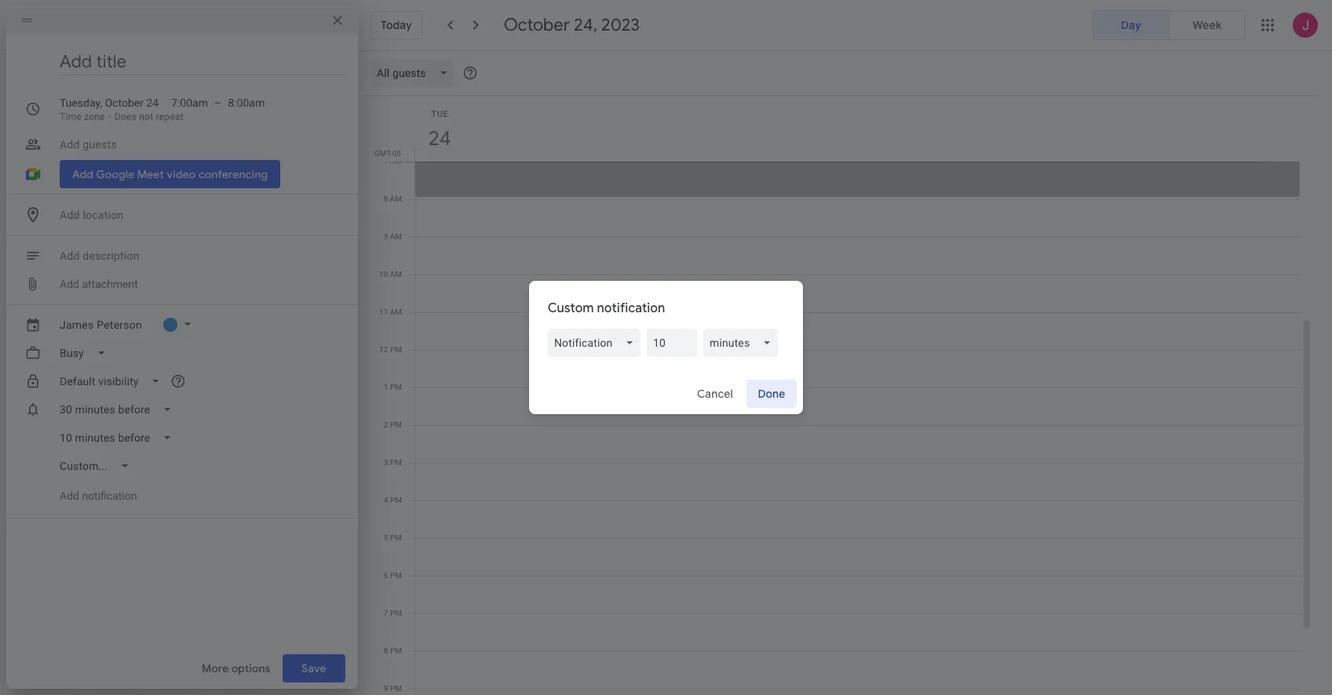 Task type: locate. For each thing, give the bounding box(es) containing it.
grid containing gmt-05
[[364, 96, 1314, 696]]

2 7 from the top
[[384, 609, 388, 618]]

pm right 4 on the bottom left
[[390, 496, 402, 505]]

8 down "7 am"
[[384, 195, 388, 203]]

Day radio
[[1093, 10, 1170, 40]]

add for add attachment
[[60, 278, 79, 291]]

7 am
[[384, 157, 402, 166]]

1 vertical spatial add
[[60, 490, 79, 503]]

0 vertical spatial 8
[[384, 195, 388, 203]]

3 pm from the top
[[390, 421, 402, 430]]

1 8 from the top
[[384, 195, 388, 203]]

done
[[759, 387, 786, 401]]

7 pm from the top
[[390, 572, 402, 580]]

5 pm from the top
[[390, 496, 402, 505]]

pm
[[390, 346, 402, 354], [390, 383, 402, 392], [390, 421, 402, 430], [390, 459, 402, 467], [390, 496, 402, 505], [390, 534, 402, 543], [390, 572, 402, 580], [390, 609, 402, 618], [390, 647, 402, 656], [390, 685, 402, 694]]

am down "7 am"
[[390, 195, 402, 203]]

notification inside the custom notification dialog
[[597, 301, 666, 317]]

1 vertical spatial notification
[[82, 490, 137, 503]]

8 pm
[[384, 647, 402, 656]]

1 horizontal spatial notification
[[597, 301, 666, 317]]

custom
[[548, 301, 594, 317]]

grid
[[364, 96, 1314, 696]]

None field
[[548, 329, 647, 357], [704, 329, 785, 357], [548, 329, 647, 357], [704, 329, 785, 357]]

0 vertical spatial 9
[[384, 232, 388, 241]]

1 vertical spatial 8
[[384, 647, 388, 656]]

2 pm from the top
[[390, 383, 402, 392]]

day
[[1122, 18, 1142, 32]]

4 am from the top
[[390, 270, 402, 279]]

october 24, 2023
[[504, 14, 640, 36]]

pm down 7 pm
[[390, 647, 402, 656]]

pm right 3
[[390, 459, 402, 467]]

pm right 12
[[390, 346, 402, 354]]

am right 10
[[390, 270, 402, 279]]

9
[[384, 232, 388, 241], [384, 685, 388, 694]]

am right 11
[[390, 308, 402, 317]]

9 pm from the top
[[390, 647, 402, 656]]

pm right 2
[[390, 421, 402, 430]]

8 am
[[384, 195, 402, 203]]

1 add from the top
[[60, 278, 79, 291]]

notification
[[597, 301, 666, 317], [82, 490, 137, 503]]

5
[[384, 534, 388, 543]]

10 am
[[379, 270, 402, 279]]

am up 8 am
[[390, 157, 402, 166]]

2 am from the top
[[390, 195, 402, 203]]

pm for 6 pm
[[390, 572, 402, 580]]

2 9 from the top
[[384, 685, 388, 694]]

1 vertical spatial 7
[[384, 609, 388, 618]]

Week radio
[[1169, 10, 1246, 40]]

james
[[60, 319, 94, 331]]

2 8 from the top
[[384, 647, 388, 656]]

3 am from the top
[[390, 232, 402, 241]]

3 pm
[[384, 459, 402, 467]]

pm right 5
[[390, 534, 402, 543]]

1 vertical spatial 9
[[384, 685, 388, 694]]

7 for 7 am
[[384, 157, 388, 166]]

cancel button
[[691, 375, 741, 413]]

8
[[384, 195, 388, 203], [384, 647, 388, 656]]

peterson
[[97, 319, 142, 331]]

notifications element
[[53, 396, 346, 481]]

pm for 2 pm
[[390, 421, 402, 430]]

am for 10 am
[[390, 270, 402, 279]]

8 for 8 am
[[384, 195, 388, 203]]

8 pm from the top
[[390, 609, 402, 618]]

1
[[384, 383, 388, 392]]

1 9 from the top
[[384, 232, 388, 241]]

12
[[380, 346, 388, 354]]

0 vertical spatial 7
[[384, 157, 388, 166]]

pm up "8 pm"
[[390, 609, 402, 618]]

9 am
[[384, 232, 402, 241]]

notification inside 'add notification' button
[[82, 490, 137, 503]]

pm for 8 pm
[[390, 647, 402, 656]]

8 down 7 pm
[[384, 647, 388, 656]]

am
[[390, 157, 402, 166], [390, 195, 402, 203], [390, 232, 402, 241], [390, 270, 402, 279], [390, 308, 402, 317]]

option group
[[1093, 10, 1246, 40]]

am for 9 am
[[390, 232, 402, 241]]

pm right 6
[[390, 572, 402, 580]]

today
[[381, 18, 412, 32]]

4 pm from the top
[[390, 459, 402, 467]]

am for 7 am
[[390, 157, 402, 166]]

add for add notification
[[60, 490, 79, 503]]

1 pm from the top
[[390, 346, 402, 354]]

0 horizontal spatial notification
[[82, 490, 137, 503]]

done button
[[747, 375, 797, 413]]

attachment
[[82, 278, 138, 291]]

1 7 from the top
[[384, 157, 388, 166]]

cancel
[[698, 387, 734, 401]]

0 vertical spatial add
[[60, 278, 79, 291]]

0 vertical spatial notification
[[597, 301, 666, 317]]

add
[[60, 278, 79, 291], [60, 490, 79, 503]]

10
[[379, 270, 388, 279]]

james peterson
[[60, 319, 142, 331]]

custom notification dialog
[[529, 281, 804, 415]]

1 am from the top
[[390, 157, 402, 166]]

5 am from the top
[[390, 308, 402, 317]]

2023
[[602, 14, 640, 36]]

am down 8 am
[[390, 232, 402, 241]]

column header
[[415, 96, 1301, 162]]

7
[[384, 157, 388, 166], [384, 609, 388, 618]]

pm right the 1
[[390, 383, 402, 392]]

pm down "8 pm"
[[390, 685, 402, 694]]

7 down 6
[[384, 609, 388, 618]]

7 for 7 pm
[[384, 609, 388, 618]]

10 pm from the top
[[390, 685, 402, 694]]

pm for 3 pm
[[390, 459, 402, 467]]

9 up 10
[[384, 232, 388, 241]]

9 down "8 pm"
[[384, 685, 388, 694]]

6 pm
[[384, 572, 402, 580]]

add notification button
[[53, 482, 143, 511]]

7 pm
[[384, 609, 402, 618]]

9 pm
[[384, 685, 402, 694]]

Add title text field
[[60, 50, 346, 74]]

today button
[[371, 11, 422, 39]]

1 pm
[[384, 383, 402, 392]]

7 left 05
[[384, 157, 388, 166]]

6 pm from the top
[[390, 534, 402, 543]]

2 add from the top
[[60, 490, 79, 503]]



Task type: vqa. For each thing, say whether or not it's contained in the screenshot.
the Appointment in the APPOINTMENT DURATION HOW LONG SHOULD EACH APPOINTMENT LAST?
no



Task type: describe. For each thing, give the bounding box(es) containing it.
add attachment
[[60, 278, 138, 291]]

notification for add notification
[[82, 490, 137, 503]]

gmt-
[[374, 149, 393, 158]]

11 am
[[379, 308, 402, 317]]

add notification
[[60, 490, 137, 503]]

october
[[504, 14, 570, 36]]

5 pm
[[384, 534, 402, 543]]

pm for 7 pm
[[390, 609, 402, 618]]

2 pm
[[384, 421, 402, 430]]

8 for 8 pm
[[384, 647, 388, 656]]

option group containing day
[[1093, 10, 1246, 40]]

4
[[384, 496, 388, 505]]

4 pm
[[384, 496, 402, 505]]

pm for 4 pm
[[390, 496, 402, 505]]

9 for 9 pm
[[384, 685, 388, 694]]

pm for 12 pm
[[390, 346, 402, 354]]

10 minutes before element
[[548, 329, 785, 357]]

notification for custom notification
[[597, 301, 666, 317]]

24,
[[574, 14, 598, 36]]

pm for 9 pm
[[390, 685, 402, 694]]

05
[[393, 149, 401, 158]]

2
[[384, 421, 388, 430]]

pm for 5 pm
[[390, 534, 402, 543]]

am for 8 am
[[390, 195, 402, 203]]

gmt-05
[[374, 149, 401, 158]]

pm for 1 pm
[[390, 383, 402, 392]]

3
[[384, 459, 388, 467]]

6
[[384, 572, 388, 580]]

11
[[379, 308, 388, 317]]

week
[[1193, 18, 1223, 32]]

column header inside grid
[[415, 96, 1301, 162]]

am for 11 am
[[390, 308, 402, 317]]

9 for 9 am
[[384, 232, 388, 241]]

custom notification
[[548, 301, 666, 317]]

12 pm
[[380, 346, 402, 354]]

add attachment button
[[53, 270, 144, 298]]

Minutes in advance for notification number field
[[654, 329, 691, 357]]



